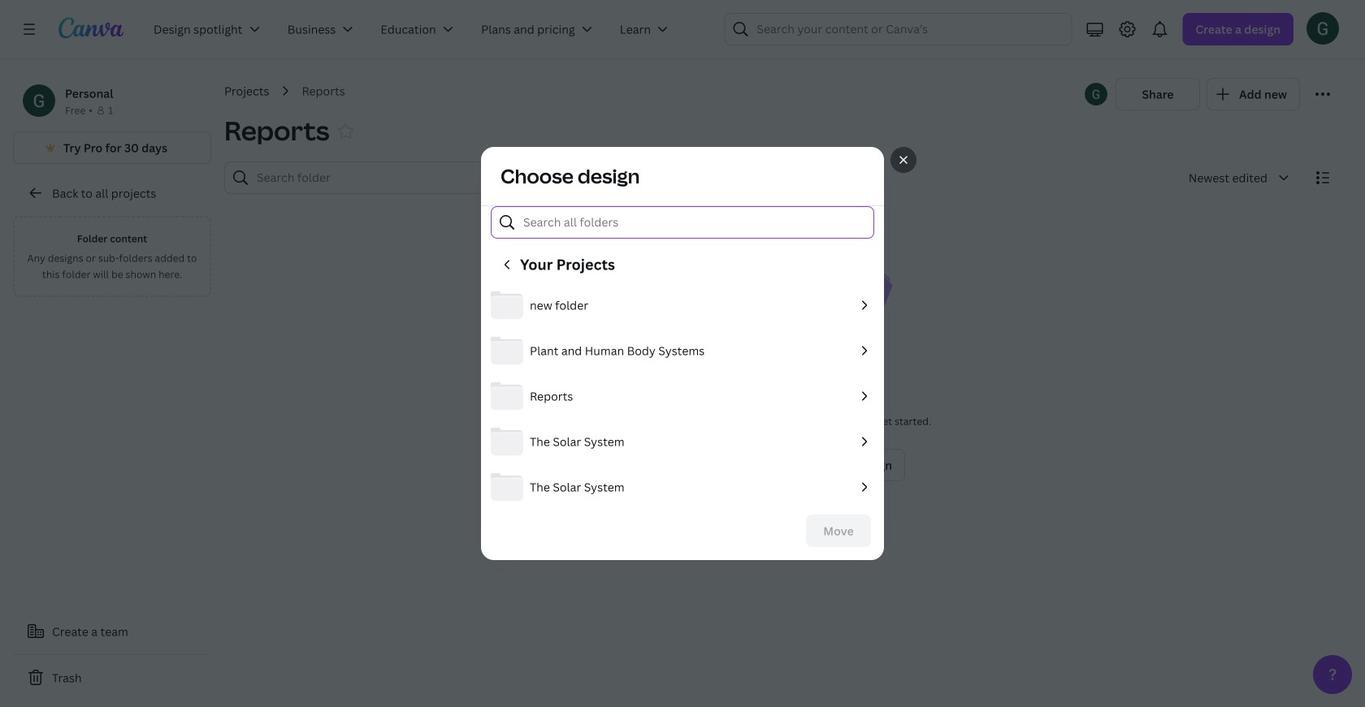 Task type: locate. For each thing, give the bounding box(es) containing it.
list
[[481, 283, 884, 708]]

None search field
[[724, 13, 1072, 46]]

top level navigation element
[[143, 13, 685, 46]]



Task type: describe. For each thing, give the bounding box(es) containing it.
Search folder search field
[[257, 163, 493, 193]]

Search all folders search field
[[523, 207, 864, 238]]



Task type: vqa. For each thing, say whether or not it's contained in the screenshot.
search field
yes



